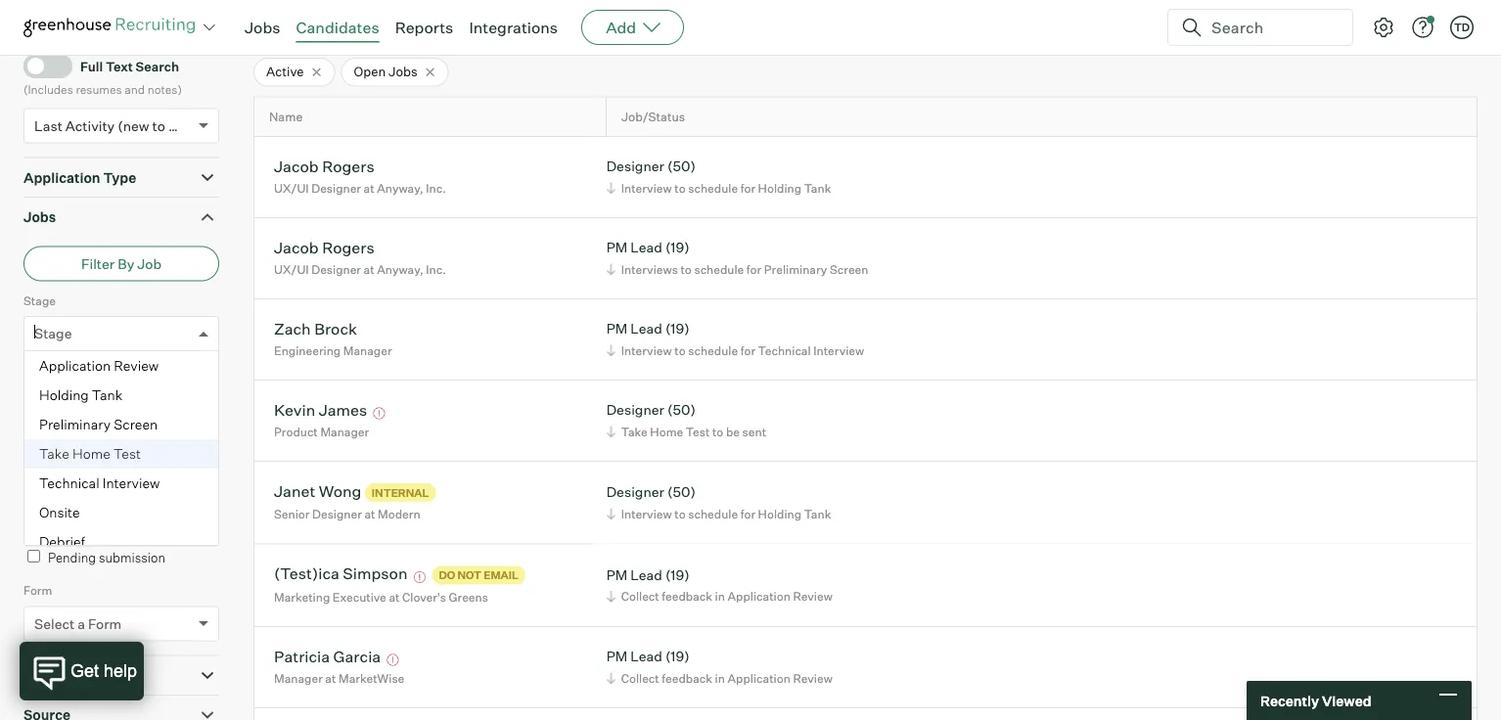 Task type: vqa. For each thing, say whether or not it's contained in the screenshot.


Task type: locate. For each thing, give the bounding box(es) containing it.
designer inside designer (50) take home test to be sent
[[606, 401, 664, 418]]

lead inside pm lead (19) interview to schedule for technical interview
[[630, 320, 662, 337]]

0 vertical spatial designer (50) interview to schedule for holding tank
[[606, 158, 831, 195]]

1 (50) from the top
[[667, 158, 696, 175]]

lead inside pm lead (19) interviews to schedule for preliminary screen
[[630, 239, 662, 256]]

0 vertical spatial review
[[114, 357, 159, 374]]

0 vertical spatial collect
[[621, 589, 659, 604]]

1 vertical spatial review
[[793, 589, 833, 604]]

0 vertical spatial job
[[137, 255, 161, 272]]

james
[[319, 400, 367, 419]]

(50)
[[667, 158, 696, 175], [667, 401, 696, 418], [667, 483, 696, 500]]

milestone down 'reached milestone'
[[34, 399, 97, 416]]

janet wong
[[274, 481, 361, 501]]

tank for senior designer at modern
[[804, 506, 831, 521]]

to right interviews
[[680, 262, 692, 277]]

to down interview to schedule for technical interview link
[[712, 424, 723, 439]]

pm inside pm lead (19) interviews to schedule for preliminary screen
[[606, 239, 627, 256]]

schedule up designer (50) take home test to be sent
[[688, 343, 738, 358]]

manager down the brock
[[343, 343, 392, 358]]

ux/ui for designer (50)
[[274, 181, 309, 195]]

reached milestone element
[[23, 365, 219, 439]]

rogers down open
[[322, 156, 374, 176]]

0 horizontal spatial screen
[[114, 416, 158, 433]]

take home test option
[[24, 440, 218, 469]]

screen inside option
[[114, 416, 158, 433]]

1 horizontal spatial sent
[[742, 424, 766, 439]]

designer (50) interview to schedule for holding tank up pm lead (19) interviews to schedule for preliminary screen
[[606, 158, 831, 195]]

manager down the james
[[320, 424, 369, 439]]

1 feedback from the top
[[662, 589, 712, 604]]

(50) for kevin james
[[667, 401, 696, 418]]

designer (50) interview to schedule for holding tank for senior designer at modern
[[606, 483, 831, 521]]

jacob rogers ux/ui designer at anyway, inc. down name
[[274, 156, 446, 195]]

0 vertical spatial rogers
[[322, 156, 374, 176]]

jobs up active
[[245, 18, 280, 37]]

1 horizontal spatial add
[[1232, 24, 1259, 41]]

1 rogers from the top
[[322, 156, 374, 176]]

1 vertical spatial (50)
[[667, 401, 696, 418]]

(test)ica simpson
[[274, 564, 407, 583]]

1 horizontal spatial form
[[88, 615, 122, 632]]

2 ux/ui from the top
[[274, 262, 309, 277]]

anyway, for designer
[[377, 181, 423, 195]]

test down preliminary screen option
[[113, 445, 141, 463]]

add up job/status
[[606, 18, 636, 37]]

screen inside pm lead (19) interviews to schedule for preliminary screen
[[830, 262, 868, 277]]

jacob up zach on the top left
[[274, 237, 319, 257]]

schedule
[[688, 181, 738, 195], [694, 262, 744, 277], [688, 343, 738, 358], [688, 506, 738, 521]]

schedule inside pm lead (19) interviews to schedule for preliminary screen
[[694, 262, 744, 277]]

designer (50) interview to schedule for holding tank down take home test to be sent link
[[606, 483, 831, 521]]

pm lead (19) interviews to schedule for preliminary screen
[[606, 239, 868, 277]]

technical inside pm lead (19) interview to schedule for technical interview
[[758, 343, 811, 358]]

0 vertical spatial manager
[[343, 343, 392, 358]]

0 vertical spatial pm lead (19) collect feedback in application review
[[606, 566, 833, 604]]

0 vertical spatial technical
[[758, 343, 811, 358]]

2 in from the top
[[715, 671, 725, 686]]

2 (50) from the top
[[667, 401, 696, 418]]

open jobs
[[354, 64, 418, 79]]

(19) inside pm lead (19) interviews to schedule for preliminary screen
[[665, 239, 690, 256]]

stage
[[23, 293, 56, 308], [34, 325, 72, 342]]

None field
[[34, 317, 39, 351]]

0 horizontal spatial form
[[23, 583, 52, 598]]

2 collect feedback in application review link from the top
[[603, 669, 837, 688]]

3 pm from the top
[[606, 566, 627, 583]]

1 pm from the top
[[606, 239, 627, 256]]

1 interview to schedule for holding tank link from the top
[[603, 179, 836, 197]]

0 vertical spatial form
[[23, 583, 52, 598]]

add button
[[581, 10, 684, 45]]

4 pm from the top
[[606, 648, 627, 665]]

last activity (new to old) option
[[34, 117, 194, 134]]

2 anyway, from the top
[[377, 262, 423, 277]]

preliminary up pm lead (19) interview to schedule for technical interview
[[764, 262, 827, 277]]

1 vertical spatial rogers
[[322, 237, 374, 257]]

post down the preliminary screen
[[47, 441, 71, 456]]

0 horizontal spatial take
[[39, 445, 69, 463]]

1 vertical spatial stage
[[34, 325, 72, 342]]

to up designer (50) take home test to be sent
[[674, 343, 686, 358]]

1 vertical spatial anyway,
[[377, 262, 423, 277]]

jacob down name
[[274, 156, 319, 176]]

(19) for interview to schedule for technical interview
[[665, 320, 690, 337]]

(test)ica simpson has been in application review for more than 5 days image
[[411, 572, 429, 583]]

1 vertical spatial interview to schedule for holding tank link
[[603, 504, 836, 523]]

2 interview to schedule for holding tank link from the top
[[603, 504, 836, 523]]

ux/ui down name
[[274, 181, 309, 195]]

job down the preliminary screen
[[23, 441, 44, 456]]

be inside designer (50) take home test to be sent
[[726, 424, 740, 439]]

(50) down job/status
[[667, 158, 696, 175]]

0 vertical spatial in
[[715, 589, 725, 604]]

1 ux/ui from the top
[[274, 181, 309, 195]]

schedule right interviews
[[694, 262, 744, 277]]

zach brock engineering manager
[[274, 319, 392, 358]]

1 vertical spatial post
[[61, 473, 90, 490]]

0 vertical spatial stage
[[23, 293, 56, 308]]

2 vertical spatial holding
[[758, 506, 801, 521]]

recently viewed
[[1260, 692, 1371, 709]]

submission
[[99, 550, 165, 566]]

job right by
[[137, 255, 161, 272]]

0 vertical spatial feedback
[[662, 589, 712, 604]]

0 horizontal spatial technical
[[39, 475, 99, 492]]

filter by job
[[81, 255, 161, 272]]

sent
[[742, 424, 766, 439], [83, 516, 108, 532]]

test down interview to schedule for technical interview link
[[686, 424, 710, 439]]

1 vertical spatial in
[[715, 671, 725, 686]]

0 vertical spatial screen
[[830, 262, 868, 277]]

executive
[[333, 590, 386, 604]]

to left old)
[[152, 117, 165, 134]]

add for add candidate
[[1232, 24, 1259, 41]]

1 vertical spatial technical
[[39, 475, 99, 492]]

for
[[740, 181, 755, 195], [746, 262, 761, 277], [740, 343, 755, 358], [740, 506, 755, 521]]

0 vertical spatial home
[[650, 424, 683, 439]]

1 lead from the top
[[630, 239, 662, 256]]

jobs right open
[[389, 64, 418, 79]]

to
[[48, 516, 63, 532]]

post down take home test on the bottom of the page
[[61, 473, 90, 490]]

1 horizontal spatial technical
[[758, 343, 811, 358]]

old)
[[168, 117, 194, 134]]

1 vertical spatial designer (50) interview to schedule for holding tank
[[606, 483, 831, 521]]

3 (50) from the top
[[667, 483, 696, 500]]

janet wong link
[[274, 481, 361, 504]]

senior
[[274, 507, 310, 522]]

marketing executive at clover's greens
[[274, 590, 488, 604]]

anyway, for pm
[[377, 262, 423, 277]]

0 vertical spatial interview to schedule for holding tank link
[[603, 179, 836, 197]]

milestone up holding tank
[[74, 367, 128, 382]]

0 vertical spatial jacob
[[274, 156, 319, 176]]

0 horizontal spatial jobs
[[23, 209, 56, 226]]

job post submitted down take home test on the bottom of the page
[[34, 473, 161, 490]]

0 vertical spatial inc.
[[426, 181, 446, 195]]

0 horizontal spatial add
[[606, 18, 636, 37]]

2 designer (50) interview to schedule for holding tank from the top
[[606, 483, 831, 521]]

1 vertical spatial jacob
[[274, 237, 319, 257]]

add for add
[[606, 18, 636, 37]]

1 vertical spatial preliminary
[[39, 416, 111, 433]]

rogers
[[322, 156, 374, 176], [322, 237, 374, 257]]

0 vertical spatial anyway,
[[377, 181, 423, 195]]

0 vertical spatial jacob rogers ux/ui designer at anyway, inc.
[[274, 156, 446, 195]]

interviews
[[621, 262, 678, 277]]

0 vertical spatial preliminary
[[764, 262, 827, 277]]

integrations
[[469, 18, 558, 37]]

1 anyway, from the top
[[377, 181, 423, 195]]

1 horizontal spatial take
[[621, 424, 648, 439]]

anyway,
[[377, 181, 423, 195], [377, 262, 423, 277]]

clover's
[[402, 590, 446, 604]]

showing 40 candidate applications
[[253, 22, 479, 39]]

job post submitted down the preliminary screen
[[23, 441, 132, 456]]

1 horizontal spatial home
[[650, 424, 683, 439]]

4 lead from the top
[[630, 648, 662, 665]]

collect
[[621, 589, 659, 604], [621, 671, 659, 686]]

form element
[[23, 581, 219, 655]]

to down take home test to be sent link
[[674, 506, 686, 521]]

1 vertical spatial jacob rogers ux/ui designer at anyway, inc.
[[274, 237, 446, 277]]

list box containing application review
[[24, 351, 218, 557]]

(50) inside designer (50) take home test to be sent
[[667, 401, 696, 418]]

technical interview
[[39, 475, 160, 492]]

1 vertical spatial feedback
[[662, 671, 712, 686]]

1 jacob rogers link from the top
[[274, 156, 374, 179]]

1 vertical spatial job post submitted
[[34, 473, 161, 490]]

1 vertical spatial jacob rogers link
[[274, 237, 374, 260]]

1 (19) from the top
[[665, 239, 690, 256]]

0 vertical spatial jobs
[[245, 18, 280, 37]]

lead for interviews to schedule for preliminary screen
[[630, 239, 662, 256]]

0 vertical spatial tank
[[804, 181, 831, 195]]

2 lead from the top
[[630, 320, 662, 337]]

wong
[[319, 481, 361, 501]]

0 vertical spatial sent
[[742, 424, 766, 439]]

1 vertical spatial pm lead (19) collect feedback in application review
[[606, 648, 833, 686]]

1 vertical spatial job
[[23, 441, 44, 456]]

1 vertical spatial submitted
[[93, 473, 161, 490]]

bulk
[[1377, 24, 1405, 41]]

jacob rogers link for pm
[[274, 237, 374, 260]]

0 horizontal spatial test
[[113, 445, 141, 463]]

0 vertical spatial (50)
[[667, 158, 696, 175]]

(19)
[[665, 239, 690, 256], [665, 320, 690, 337], [665, 566, 690, 583], [665, 648, 690, 665]]

interview to schedule for holding tank link for senior designer at modern
[[603, 504, 836, 523]]

filter
[[81, 255, 115, 272]]

jacob rogers link up the brock
[[274, 237, 374, 260]]

rogers up the brock
[[322, 237, 374, 257]]

be
[[726, 424, 740, 439], [66, 516, 80, 532]]

ux/ui up zach on the top left
[[274, 262, 309, 277]]

submitted down the preliminary screen
[[74, 441, 132, 456]]

1 jacob from the top
[[274, 156, 319, 176]]

jacob rogers ux/ui designer at anyway, inc.
[[274, 156, 446, 195], [274, 237, 446, 277]]

be down interview to schedule for technical interview link
[[726, 424, 740, 439]]

1 vertical spatial test
[[113, 445, 141, 463]]

2 pm from the top
[[606, 320, 627, 337]]

technical up the onsite
[[39, 475, 99, 492]]

1 designer (50) interview to schedule for holding tank from the top
[[606, 158, 831, 195]]

1 vertical spatial take
[[39, 445, 69, 463]]

2 rogers from the top
[[322, 237, 374, 257]]

to inside pm lead (19) interview to schedule for technical interview
[[674, 343, 686, 358]]

0 horizontal spatial be
[[66, 516, 80, 532]]

stage element
[[23, 291, 219, 557]]

patricia
[[274, 646, 330, 666]]

interview to schedule for holding tank link down take home test to be sent link
[[603, 504, 836, 523]]

Top navigation search text field
[[1204, 8, 1341, 47]]

test
[[686, 424, 710, 439], [113, 445, 141, 463]]

last
[[34, 117, 62, 134]]

1 vertical spatial collect feedback in application review link
[[603, 669, 837, 688]]

pm for interviews to schedule for preliminary screen
[[606, 239, 627, 256]]

technical down interviews to schedule for preliminary screen link
[[758, 343, 811, 358]]

jacob rogers ux/ui designer at anyway, inc. for designer
[[274, 156, 446, 195]]

1 horizontal spatial test
[[686, 424, 710, 439]]

designer
[[606, 158, 664, 175], [311, 181, 361, 195], [311, 262, 361, 277], [606, 401, 664, 418], [606, 483, 664, 500], [312, 507, 362, 522]]

for inside pm lead (19) interviews to schedule for preliminary screen
[[746, 262, 761, 277]]

1 vertical spatial screen
[[114, 416, 158, 433]]

(19) inside pm lead (19) interview to schedule for technical interview
[[665, 320, 690, 337]]

0 vertical spatial milestone
[[74, 367, 128, 382]]

1 horizontal spatial be
[[726, 424, 740, 439]]

in
[[715, 589, 725, 604], [715, 671, 725, 686]]

application review option
[[24, 351, 218, 381]]

candidate reports are now available! apply filters and select "view in app" element
[[1006, 15, 1185, 50]]

2 jacob from the top
[[274, 237, 319, 257]]

form right a
[[88, 615, 122, 632]]

preliminary down holding tank
[[39, 416, 111, 433]]

2 vertical spatial (50)
[[667, 483, 696, 500]]

preliminary
[[764, 262, 827, 277], [39, 416, 111, 433]]

jacob for designer
[[274, 156, 319, 176]]

email
[[484, 569, 519, 582]]

jacob rogers link down name
[[274, 156, 374, 179]]

2 (19) from the top
[[665, 320, 690, 337]]

1 vertical spatial ux/ui
[[274, 262, 309, 277]]

2 inc. from the top
[[426, 262, 446, 277]]

0 vertical spatial collect feedback in application review link
[[603, 587, 837, 606]]

select
[[34, 615, 75, 632]]

1 vertical spatial tank
[[92, 387, 123, 404]]

review
[[114, 357, 159, 374], [793, 589, 833, 604], [793, 671, 833, 686]]

reached
[[23, 367, 72, 382]]

1 vertical spatial collect
[[621, 671, 659, 686]]

2 vertical spatial tank
[[804, 506, 831, 521]]

2 vertical spatial manager
[[274, 671, 323, 686]]

job
[[137, 255, 161, 272], [23, 441, 44, 456], [34, 473, 58, 490]]

job post submitted
[[23, 441, 132, 456], [34, 473, 161, 490]]

1 vertical spatial holding
[[39, 387, 89, 404]]

interview to schedule for holding tank link for ux/ui designer at anyway, inc.
[[603, 179, 836, 197]]

2 jacob rogers ux/ui designer at anyway, inc. from the top
[[274, 237, 446, 277]]

1 horizontal spatial preliminary
[[764, 262, 827, 277]]

switch applications image
[[202, 18, 217, 37]]

jobs down application type
[[23, 209, 56, 226]]

bulk actions
[[1377, 24, 1457, 41]]

pending
[[48, 550, 96, 566]]

schedule down take home test to be sent link
[[688, 506, 738, 521]]

ux/ui for pm lead (19)
[[274, 262, 309, 277]]

3 (19) from the top
[[665, 566, 690, 583]]

(19) for collect feedback in application review
[[665, 566, 690, 583]]

0 vertical spatial jacob rogers link
[[274, 156, 374, 179]]

1 collect feedback in application review link from the top
[[603, 587, 837, 606]]

2 jacob rogers link from the top
[[274, 237, 374, 260]]

preliminary screen option
[[24, 410, 218, 440]]

list box
[[24, 351, 218, 557]]

2 vertical spatial jobs
[[23, 209, 56, 226]]

checkmark image
[[32, 58, 47, 72]]

holding inside "option"
[[39, 387, 89, 404]]

pm inside pm lead (19) interview to schedule for technical interview
[[606, 320, 627, 337]]

job up the onsite
[[34, 473, 58, 490]]

interview to schedule for holding tank link up pm lead (19) interviews to schedule for preliminary screen
[[603, 179, 836, 197]]

jacob rogers ux/ui designer at anyway, inc. up the brock
[[274, 237, 446, 277]]

jacob
[[274, 156, 319, 176], [274, 237, 319, 257]]

(19) for interviews to schedule for preliminary screen
[[665, 239, 690, 256]]

1 vertical spatial home
[[72, 445, 110, 463]]

form down pending submission option on the left bottom of the page
[[23, 583, 52, 598]]

manager down patricia
[[274, 671, 323, 686]]

add left 'candidate'
[[1232, 24, 1259, 41]]

sent down interview to schedule for technical interview link
[[742, 424, 766, 439]]

0 horizontal spatial preliminary
[[39, 416, 111, 433]]

home
[[650, 424, 683, 439], [72, 445, 110, 463]]

collect feedback in application review link
[[603, 587, 837, 606], [603, 669, 837, 688]]

schedule up pm lead (19) interviews to schedule for preliminary screen
[[688, 181, 738, 195]]

(50) up take home test to be sent link
[[667, 401, 696, 418]]

milestone
[[74, 367, 128, 382], [34, 399, 97, 416]]

jacob rogers link
[[274, 156, 374, 179], [274, 237, 374, 260]]

0 horizontal spatial home
[[72, 445, 110, 463]]

2 horizontal spatial jobs
[[389, 64, 418, 79]]

0 vertical spatial holding
[[758, 181, 801, 195]]

submitted down the take home test option
[[93, 473, 161, 490]]

last activity (new to old)
[[34, 117, 194, 134]]

2 pm lead (19) collect feedback in application review from the top
[[606, 648, 833, 686]]

1 vertical spatial sent
[[83, 516, 108, 532]]

1 inc. from the top
[[426, 181, 446, 195]]

reached milestone
[[23, 367, 128, 382]]

sent up pending submission
[[83, 516, 108, 532]]

(50) down take home test to be sent link
[[667, 483, 696, 500]]

greens
[[449, 590, 488, 604]]

0 vertical spatial test
[[686, 424, 710, 439]]

to down job/status
[[674, 181, 686, 195]]

add inside popup button
[[606, 18, 636, 37]]

garcia
[[333, 646, 381, 666]]

3 lead from the top
[[630, 566, 662, 583]]

0 vertical spatial ux/ui
[[274, 181, 309, 195]]

1 horizontal spatial screen
[[830, 262, 868, 277]]

take home test to be sent link
[[603, 422, 771, 441]]

holding tank option
[[24, 381, 218, 410]]

1 vertical spatial inc.
[[426, 262, 446, 277]]

be right to
[[66, 516, 80, 532]]

lead
[[630, 239, 662, 256], [630, 320, 662, 337], [630, 566, 662, 583], [630, 648, 662, 665]]

1 jacob rogers ux/ui designer at anyway, inc. from the top
[[274, 156, 446, 195]]

2 vertical spatial review
[[793, 671, 833, 686]]

0 vertical spatial take
[[621, 424, 648, 439]]

patricia garcia has been in application review for more than 5 days image
[[384, 654, 402, 666]]

marketwise
[[339, 671, 404, 686]]

0 vertical spatial be
[[726, 424, 740, 439]]



Task type: describe. For each thing, give the bounding box(es) containing it.
marketing
[[274, 590, 330, 604]]

holding for senior designer at modern
[[758, 506, 801, 521]]

(50) for janet wong
[[667, 483, 696, 500]]

list box inside stage element
[[24, 351, 218, 557]]

Search candidates field
[[23, 15, 219, 47]]

job/status
[[621, 109, 685, 124]]

technical interview option
[[24, 469, 218, 498]]

0 vertical spatial post
[[47, 441, 71, 456]]

manager at marketwise
[[274, 671, 404, 686]]

1 vertical spatial milestone
[[34, 399, 97, 416]]

1 pm lead (19) collect feedback in application review from the top
[[606, 566, 833, 604]]

not
[[457, 569, 481, 582]]

none field inside stage element
[[34, 317, 39, 351]]

pending submission
[[48, 550, 165, 566]]

a
[[77, 615, 85, 632]]

engineering
[[274, 343, 341, 358]]

text
[[106, 58, 133, 74]]

designer (50) interview to schedule for holding tank for ux/ui designer at anyway, inc.
[[606, 158, 831, 195]]

(test)ica
[[274, 564, 339, 583]]

2 vertical spatial job
[[34, 473, 58, 490]]

td button
[[1450, 16, 1474, 39]]

simpson
[[343, 564, 407, 583]]

internal
[[372, 486, 429, 499]]

inc. for designer (50)
[[426, 181, 446, 195]]

to be sent
[[48, 516, 108, 532]]

preliminary inside pm lead (19) interviews to schedule for preliminary screen
[[764, 262, 827, 277]]

(new
[[118, 117, 149, 134]]

take home test
[[39, 445, 141, 463]]

profile details
[[23, 667, 116, 684]]

by
[[118, 255, 134, 272]]

(includes
[[23, 82, 73, 97]]

add candidate
[[1232, 24, 1328, 41]]

job post submitted element
[[23, 439, 219, 513]]

patricia garcia
[[274, 646, 381, 666]]

brock
[[314, 319, 357, 338]]

take inside designer (50) take home test to be sent
[[621, 424, 648, 439]]

2 feedback from the top
[[662, 671, 712, 686]]

candidates
[[296, 18, 379, 37]]

debrief
[[39, 533, 85, 551]]

sent inside designer (50) take home test to be sent
[[742, 424, 766, 439]]

take inside option
[[39, 445, 69, 463]]

0 horizontal spatial sent
[[83, 516, 108, 532]]

zach
[[274, 319, 311, 338]]

Pending submission checkbox
[[27, 550, 40, 563]]

0 vertical spatial job post submitted
[[23, 441, 132, 456]]

configure image
[[1372, 16, 1395, 39]]

switch applications element
[[198, 16, 221, 39]]

rogers for pm
[[322, 237, 374, 257]]

to inside designer (50) take home test to be sent
[[712, 424, 723, 439]]

technical inside option
[[39, 475, 99, 492]]

reports link
[[395, 18, 453, 37]]

td button
[[1446, 12, 1478, 43]]

2 collect from the top
[[621, 671, 659, 686]]

test inside designer (50) take home test to be sent
[[686, 424, 710, 439]]

type
[[103, 169, 136, 186]]

pm for collect feedback in application review
[[606, 566, 627, 583]]

add candidate link
[[1193, 15, 1348, 50]]

collect feedback in application review link for simpson
[[603, 587, 837, 606]]

review inside option
[[114, 357, 159, 374]]

kevin james
[[274, 400, 367, 419]]

1 horizontal spatial jobs
[[245, 18, 280, 37]]

applications
[[401, 22, 479, 39]]

active
[[266, 64, 304, 79]]

lead for interview to schedule for technical interview
[[630, 320, 662, 337]]

to inside pm lead (19) interviews to schedule for preliminary screen
[[680, 262, 692, 277]]

search
[[136, 58, 179, 74]]

kevin james has been in take home test for more than 7 days image
[[371, 408, 388, 419]]

name
[[269, 109, 303, 124]]

do
[[439, 569, 455, 582]]

application inside option
[[39, 357, 111, 374]]

senior designer at modern
[[274, 507, 420, 522]]

0 vertical spatial submitted
[[74, 441, 132, 456]]

onsite option
[[24, 498, 218, 528]]

and
[[125, 82, 145, 97]]

for inside pm lead (19) interview to schedule for technical interview
[[740, 343, 755, 358]]

debrief option
[[24, 528, 218, 557]]

lead for collect feedback in application review
[[630, 566, 662, 583]]

modern
[[378, 507, 420, 522]]

preliminary inside option
[[39, 416, 111, 433]]

activity
[[65, 117, 115, 134]]

interview to schedule for technical interview link
[[603, 341, 869, 360]]

home inside designer (50) take home test to be sent
[[650, 424, 683, 439]]

actions
[[1408, 24, 1457, 41]]

viewed
[[1322, 692, 1371, 709]]

onsite
[[39, 504, 80, 521]]

inc. for pm lead (19)
[[426, 262, 446, 277]]

candidates link
[[296, 18, 379, 37]]

application review
[[39, 357, 159, 374]]

tank for ux/ui designer at anyway, inc.
[[804, 181, 831, 195]]

job inside filter by job button
[[137, 255, 161, 272]]

rogers for designer
[[322, 156, 374, 176]]

jacob rogers ux/ui designer at anyway, inc. for pm
[[274, 237, 446, 277]]

td
[[1454, 21, 1470, 34]]

profile
[[23, 667, 67, 684]]

janet
[[274, 481, 315, 501]]

manager inside zach brock engineering manager
[[343, 343, 392, 358]]

home inside option
[[72, 445, 110, 463]]

tank inside "option"
[[92, 387, 123, 404]]

jacob rogers link for designer
[[274, 156, 374, 179]]

1 vertical spatial form
[[88, 615, 122, 632]]

holding for ux/ui designer at anyway, inc.
[[758, 181, 801, 195]]

product manager
[[274, 424, 369, 439]]

filter by job button
[[23, 246, 219, 282]]

pm lead (19) interview to schedule for technical interview
[[606, 320, 864, 358]]

1 in from the top
[[715, 589, 725, 604]]

details
[[70, 667, 116, 684]]

1 vertical spatial manager
[[320, 424, 369, 439]]

kevin james link
[[274, 400, 367, 422]]

select a form
[[34, 615, 122, 632]]

open
[[354, 64, 386, 79]]

1 vertical spatial be
[[66, 516, 80, 532]]

4 (19) from the top
[[665, 648, 690, 665]]

schedule inside pm lead (19) interview to schedule for technical interview
[[688, 343, 738, 358]]

interviews to schedule for preliminary screen link
[[603, 260, 873, 279]]

interview inside option
[[102, 475, 160, 492]]

showing
[[253, 22, 309, 39]]

bulk actions link
[[1356, 15, 1478, 50]]

1 vertical spatial jobs
[[389, 64, 418, 79]]

pm for interview to schedule for technical interview
[[606, 320, 627, 337]]

full text search (includes resumes and notes)
[[23, 58, 182, 97]]

full
[[80, 58, 103, 74]]

jobs link
[[245, 18, 280, 37]]

test inside option
[[113, 445, 141, 463]]

1 collect from the top
[[621, 589, 659, 604]]

do not email
[[439, 569, 519, 582]]

application type
[[23, 169, 136, 186]]

preliminary screen
[[39, 416, 158, 433]]

integrations link
[[469, 18, 558, 37]]

collect feedback in application review link for garcia
[[603, 669, 837, 688]]

patricia garcia link
[[274, 646, 381, 669]]

reports
[[395, 18, 453, 37]]

candidate
[[334, 22, 398, 39]]

40
[[312, 22, 331, 39]]

recently
[[1260, 692, 1319, 709]]

candidate
[[1262, 24, 1328, 41]]

jacob for pm
[[274, 237, 319, 257]]



